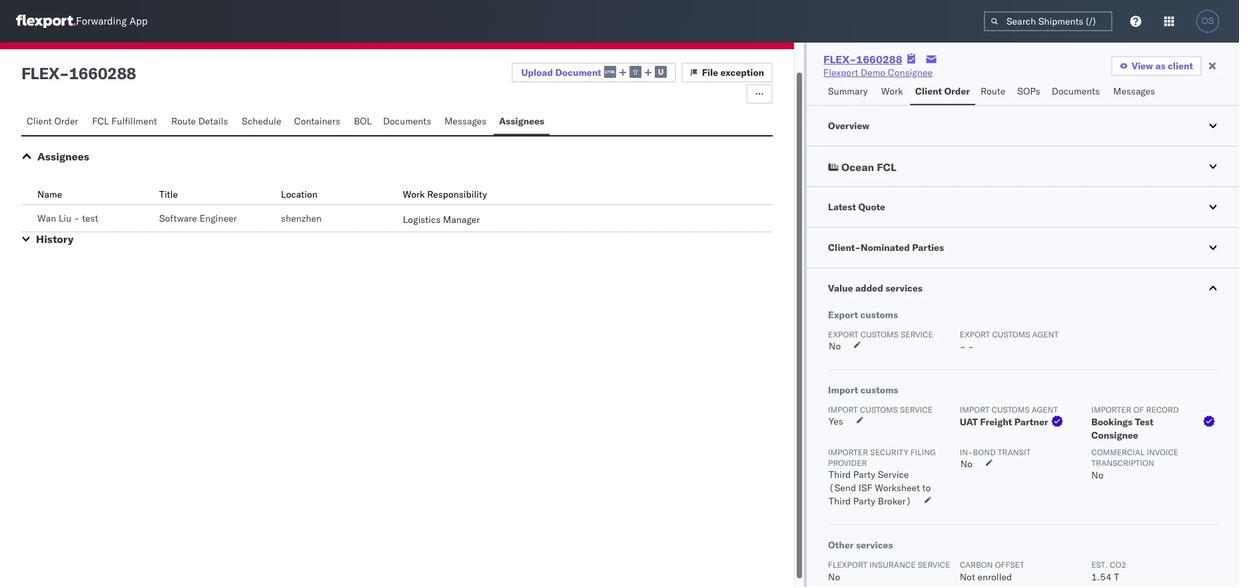Task type: locate. For each thing, give the bounding box(es) containing it.
customs up "uat freight partner"
[[992, 405, 1030, 415]]

0 vertical spatial flexport
[[823, 67, 858, 79]]

party
[[853, 469, 875, 481], [853, 496, 875, 508]]

1 horizontal spatial documents button
[[1046, 79, 1108, 105]]

demo
[[861, 67, 885, 79]]

est.
[[1091, 560, 1108, 570]]

1 horizontal spatial work
[[881, 85, 903, 97]]

sops button
[[1012, 79, 1046, 105]]

transcription
[[1091, 458, 1154, 468]]

0 vertical spatial consignee
[[888, 67, 933, 79]]

uat freight partner
[[960, 416, 1048, 428]]

flex-1660288
[[823, 53, 902, 66]]

0 vertical spatial service
[[901, 330, 933, 340]]

0 horizontal spatial messages
[[445, 115, 486, 127]]

file exception button
[[681, 63, 773, 83], [681, 63, 773, 83]]

1 horizontal spatial documents
[[1052, 85, 1100, 97]]

customs up import customs service
[[861, 384, 898, 396]]

0 horizontal spatial route
[[171, 115, 196, 127]]

engineer
[[199, 213, 237, 225]]

consignee
[[888, 67, 933, 79], [1091, 430, 1138, 442]]

route button
[[975, 79, 1012, 105]]

1 vertical spatial agent
[[1032, 405, 1058, 415]]

flexport for flexport insurance service no
[[828, 560, 867, 570]]

1 horizontal spatial order
[[944, 85, 970, 97]]

client order right work button
[[915, 85, 970, 97]]

import for import customs
[[828, 384, 858, 396]]

1 horizontal spatial service
[[918, 560, 950, 570]]

0 vertical spatial client order
[[915, 85, 970, 97]]

import customs agent
[[960, 405, 1058, 415]]

customs
[[860, 309, 898, 321], [861, 330, 899, 340], [992, 330, 1030, 340], [861, 384, 898, 396], [860, 405, 898, 415], [992, 405, 1030, 415]]

0 vertical spatial services
[[886, 282, 923, 294]]

work up logistics
[[403, 189, 425, 201]]

0 vertical spatial importer
[[1091, 405, 1131, 415]]

1 vertical spatial consignee
[[1091, 430, 1138, 442]]

view as client button
[[1111, 56, 1202, 76]]

assignees button
[[494, 109, 550, 135], [37, 150, 89, 163]]

documents button
[[1046, 79, 1108, 105], [378, 109, 439, 135]]

0 vertical spatial fcl
[[92, 115, 109, 127]]

services right added
[[886, 282, 923, 294]]

freight
[[980, 416, 1012, 428]]

no down transcription
[[1091, 470, 1104, 482]]

customs inside export customs agent - -
[[992, 330, 1030, 340]]

ocean
[[841, 161, 874, 174]]

0 vertical spatial work
[[881, 85, 903, 97]]

1660288 up flexport demo consignee
[[856, 53, 902, 66]]

0 vertical spatial route
[[981, 85, 1005, 97]]

containers button
[[289, 109, 349, 135]]

0 vertical spatial order
[[944, 85, 970, 97]]

0 horizontal spatial messages button
[[439, 109, 494, 135]]

client down flex
[[27, 115, 52, 127]]

consignee up work button
[[888, 67, 933, 79]]

flexport insurance service no
[[828, 560, 950, 584]]

location
[[281, 189, 318, 201]]

consignee down bookings
[[1091, 430, 1138, 442]]

work down flexport demo consignee
[[881, 85, 903, 97]]

messages
[[1113, 85, 1155, 97], [445, 115, 486, 127]]

1 horizontal spatial assignees
[[499, 115, 544, 127]]

1 horizontal spatial fcl
[[877, 161, 897, 174]]

containers
[[294, 115, 340, 127]]

fcl
[[92, 115, 109, 127], [877, 161, 897, 174]]

1 vertical spatial route
[[171, 115, 196, 127]]

customs for import customs agent
[[992, 405, 1030, 415]]

1 horizontal spatial messages
[[1113, 85, 1155, 97]]

offset
[[995, 560, 1024, 570]]

flexport down other at the right bottom of page
[[828, 560, 867, 570]]

service inside "third party service (send isf worksheet to third party broker)"
[[878, 469, 909, 481]]

0 horizontal spatial documents button
[[378, 109, 439, 135]]

enrolled
[[978, 572, 1012, 584]]

commercial
[[1091, 448, 1145, 458]]

flexport inside flexport insurance service no
[[828, 560, 867, 570]]

customs for export customs service
[[861, 330, 899, 340]]

third down (send
[[829, 496, 851, 508]]

ocean fcl button
[[807, 147, 1239, 187]]

co2
[[1110, 560, 1126, 570]]

value added services
[[828, 282, 923, 294]]

0 horizontal spatial importer
[[828, 448, 868, 458]]

parties
[[912, 242, 944, 254]]

0 vertical spatial messages button
[[1108, 79, 1162, 105]]

agent up partner
[[1032, 405, 1058, 415]]

1 vertical spatial client order
[[27, 115, 78, 127]]

documents button right bol
[[378, 109, 439, 135]]

service for uat freight partner
[[900, 405, 933, 415]]

client
[[915, 85, 942, 97], [27, 115, 52, 127]]

service inside flexport insurance service no
[[918, 560, 950, 570]]

0 horizontal spatial documents
[[383, 115, 431, 127]]

other
[[828, 540, 854, 552]]

1 vertical spatial party
[[853, 496, 875, 508]]

work button
[[876, 79, 910, 105]]

summary button
[[823, 79, 876, 105]]

0 vertical spatial messages
[[1113, 85, 1155, 97]]

file exception
[[702, 67, 764, 79]]

1 vertical spatial third
[[829, 496, 851, 508]]

1 vertical spatial importer
[[828, 448, 868, 458]]

shenzhen
[[281, 213, 322, 225]]

flexport down flex-
[[823, 67, 858, 79]]

0 vertical spatial third
[[829, 469, 851, 481]]

2 party from the top
[[853, 496, 875, 508]]

assignees up name
[[37, 150, 89, 163]]

filing
[[910, 448, 936, 458]]

1 vertical spatial service
[[900, 405, 933, 415]]

0 vertical spatial service
[[878, 469, 909, 481]]

-
[[59, 63, 69, 83], [74, 213, 80, 225], [960, 341, 966, 353], [968, 341, 974, 353]]

partner
[[1014, 416, 1048, 428]]

route for route
[[981, 85, 1005, 97]]

third
[[829, 469, 851, 481], [829, 496, 851, 508]]

importer inside importer security filing provider
[[828, 448, 868, 458]]

importer security filing provider
[[828, 448, 936, 468]]

1 horizontal spatial client
[[915, 85, 942, 97]]

documents
[[1052, 85, 1100, 97], [383, 115, 431, 127]]

importer for importer security filing provider
[[828, 448, 868, 458]]

consignee inside bookings test consignee
[[1091, 430, 1138, 442]]

party down isf
[[853, 496, 875, 508]]

service
[[901, 330, 933, 340], [900, 405, 933, 415]]

importer up the provider
[[828, 448, 868, 458]]

manager
[[443, 214, 480, 226]]

test
[[1135, 416, 1154, 428]]

insurance
[[870, 560, 916, 570]]

0 vertical spatial documents button
[[1046, 79, 1108, 105]]

no inside flexport insurance service no
[[828, 572, 840, 584]]

client order button
[[910, 79, 975, 105], [21, 109, 87, 135]]

client order down flex
[[27, 115, 78, 127]]

upload document
[[521, 66, 601, 78]]

customs for export customs agent - -
[[992, 330, 1030, 340]]

0 horizontal spatial assignees
[[37, 150, 89, 163]]

Search Shipments (/) text field
[[984, 11, 1113, 31]]

customs up export customs service
[[860, 309, 898, 321]]

client right work button
[[915, 85, 942, 97]]

order down flex - 1660288
[[54, 115, 78, 127]]

other services
[[828, 540, 893, 552]]

schedule
[[242, 115, 281, 127]]

1 vertical spatial client
[[27, 115, 52, 127]]

1 horizontal spatial assignees button
[[494, 109, 550, 135]]

1 horizontal spatial messages button
[[1108, 79, 1162, 105]]

0 vertical spatial documents
[[1052, 85, 1100, 97]]

upload
[[521, 66, 553, 78]]

1 vertical spatial service
[[918, 560, 950, 570]]

0 vertical spatial client order button
[[910, 79, 975, 105]]

1.54
[[1091, 572, 1112, 584]]

documents right bol "button"
[[383, 115, 431, 127]]

software
[[159, 213, 197, 225]]

assignees down the upload
[[499, 115, 544, 127]]

(send
[[829, 482, 856, 494]]

work for work
[[881, 85, 903, 97]]

messages for the bottommost the messages button
[[445, 115, 486, 127]]

1 horizontal spatial importer
[[1091, 405, 1131, 415]]

work inside button
[[881, 85, 903, 97]]

1660288 down forwarding
[[69, 63, 136, 83]]

0 horizontal spatial client order button
[[21, 109, 87, 135]]

os button
[[1192, 6, 1223, 37]]

assignees button up name
[[37, 150, 89, 163]]

third up (send
[[829, 469, 851, 481]]

services inside button
[[886, 282, 923, 294]]

app
[[129, 15, 148, 28]]

service up worksheet
[[878, 469, 909, 481]]

customs down 'export customs'
[[861, 330, 899, 340]]

0 vertical spatial agent
[[1032, 330, 1059, 340]]

0 horizontal spatial assignees button
[[37, 150, 89, 163]]

service for insurance
[[918, 560, 950, 570]]

fcl right the 'ocean'
[[877, 161, 897, 174]]

1 vertical spatial assignees button
[[37, 150, 89, 163]]

customs down value added services button
[[992, 330, 1030, 340]]

1 vertical spatial order
[[54, 115, 78, 127]]

route for route details
[[171, 115, 196, 127]]

export for export customs service
[[828, 330, 859, 340]]

route left details
[[171, 115, 196, 127]]

route
[[981, 85, 1005, 97], [171, 115, 196, 127]]

service down value added services at right
[[901, 330, 933, 340]]

0 horizontal spatial 1660288
[[69, 63, 136, 83]]

0 vertical spatial client
[[915, 85, 942, 97]]

party up isf
[[853, 469, 875, 481]]

assignees button down the upload
[[494, 109, 550, 135]]

1 horizontal spatial route
[[981, 85, 1005, 97]]

messages for rightmost the messages button
[[1113, 85, 1155, 97]]

fcl left fulfillment
[[92, 115, 109, 127]]

client order
[[915, 85, 970, 97], [27, 115, 78, 127]]

1 horizontal spatial consignee
[[1091, 430, 1138, 442]]

0 horizontal spatial work
[[403, 189, 425, 201]]

0 horizontal spatial client
[[27, 115, 52, 127]]

1 vertical spatial documents
[[383, 115, 431, 127]]

software engineer
[[159, 213, 237, 225]]

0 horizontal spatial consignee
[[888, 67, 933, 79]]

0 vertical spatial assignees
[[499, 115, 544, 127]]

1 vertical spatial messages
[[445, 115, 486, 127]]

documents right sops button
[[1052, 85, 1100, 97]]

route left sops
[[981, 85, 1005, 97]]

service up filing
[[900, 405, 933, 415]]

fcl fulfillment button
[[87, 109, 166, 135]]

services up insurance
[[856, 540, 893, 552]]

2 service from the top
[[900, 405, 933, 415]]

no down other at the right bottom of page
[[828, 572, 840, 584]]

1 vertical spatial work
[[403, 189, 425, 201]]

0 horizontal spatial service
[[878, 469, 909, 481]]

1660288
[[856, 53, 902, 66], [69, 63, 136, 83]]

1 vertical spatial fcl
[[877, 161, 897, 174]]

documents button right sops
[[1046, 79, 1108, 105]]

agent inside export customs agent - -
[[1032, 330, 1059, 340]]

1 vertical spatial flexport
[[828, 560, 867, 570]]

service right insurance
[[918, 560, 950, 570]]

agent down value added services button
[[1032, 330, 1059, 340]]

order left route button
[[944, 85, 970, 97]]

1 service from the top
[[901, 330, 933, 340]]

customs down the import customs
[[860, 405, 898, 415]]

0 vertical spatial party
[[853, 469, 875, 481]]

importer up bookings
[[1091, 405, 1131, 415]]

customs for import customs service
[[860, 405, 898, 415]]



Task type: describe. For each thing, give the bounding box(es) containing it.
wan
[[37, 213, 56, 225]]

1 vertical spatial messages button
[[439, 109, 494, 135]]

isf
[[859, 482, 872, 494]]

client-nominated parties button
[[807, 228, 1239, 268]]

0 vertical spatial assignees button
[[494, 109, 550, 135]]

1 vertical spatial documents button
[[378, 109, 439, 135]]

2 third from the top
[[829, 496, 851, 508]]

bookings
[[1091, 416, 1133, 428]]

bol
[[354, 115, 372, 127]]

not
[[960, 572, 975, 584]]

importer for importer of record
[[1091, 405, 1131, 415]]

consignee for demo
[[888, 67, 933, 79]]

export customs service
[[828, 330, 933, 340]]

export for export customs
[[828, 309, 858, 321]]

name
[[37, 189, 62, 201]]

0 horizontal spatial order
[[54, 115, 78, 127]]

carbon offset not enrolled
[[960, 560, 1024, 584]]

value
[[828, 282, 853, 294]]

1 horizontal spatial client order
[[915, 85, 970, 97]]

flex-1660288 link
[[823, 53, 902, 66]]

latest quote button
[[807, 187, 1239, 227]]

forwarding app
[[76, 15, 148, 28]]

test
[[82, 213, 98, 225]]

of
[[1134, 405, 1144, 415]]

in-bond transit
[[960, 448, 1031, 458]]

uat
[[960, 416, 978, 428]]

consignee for test
[[1091, 430, 1138, 442]]

service for party
[[878, 469, 909, 481]]

in-
[[960, 448, 973, 458]]

latest
[[828, 201, 856, 213]]

document
[[555, 66, 601, 78]]

no down in-
[[960, 458, 973, 470]]

export customs
[[828, 309, 898, 321]]

record
[[1146, 405, 1179, 415]]

summary
[[828, 85, 868, 97]]

added
[[855, 282, 883, 294]]

history button
[[36, 232, 73, 246]]

nominated
[[861, 242, 910, 254]]

flexport demo consignee link
[[823, 66, 933, 79]]

upload document button
[[512, 63, 676, 83]]

work for work responsibility
[[403, 189, 425, 201]]

1 vertical spatial services
[[856, 540, 893, 552]]

broker)
[[878, 496, 911, 508]]

import customs service
[[828, 405, 933, 415]]

view as client
[[1132, 60, 1193, 72]]

no down 'export customs'
[[829, 340, 841, 352]]

flex
[[21, 63, 59, 83]]

route details
[[171, 115, 228, 127]]

yes
[[829, 416, 843, 428]]

work responsibility
[[403, 189, 487, 201]]

0 horizontal spatial client order
[[27, 115, 78, 127]]

1 horizontal spatial client order button
[[910, 79, 975, 105]]

route details button
[[166, 109, 237, 135]]

flex-
[[823, 53, 856, 66]]

export customs agent - -
[[960, 330, 1059, 353]]

quote
[[858, 201, 885, 213]]

provider
[[828, 458, 867, 468]]

value added services button
[[807, 268, 1239, 308]]

1 party from the top
[[853, 469, 875, 481]]

1 vertical spatial client order button
[[21, 109, 87, 135]]

to
[[922, 482, 931, 494]]

flex - 1660288
[[21, 63, 136, 83]]

est. co2 1.54 t
[[1091, 560, 1126, 584]]

os
[[1201, 16, 1214, 26]]

1 vertical spatial assignees
[[37, 150, 89, 163]]

client-
[[828, 242, 861, 254]]

sops
[[1017, 85, 1040, 97]]

invoice
[[1147, 448, 1179, 458]]

flexport demo consignee
[[823, 67, 933, 79]]

details
[[198, 115, 228, 127]]

responsibility
[[427, 189, 487, 201]]

security
[[870, 448, 908, 458]]

fulfillment
[[111, 115, 157, 127]]

export inside export customs agent - -
[[960, 330, 990, 340]]

commercial invoice transcription no
[[1091, 448, 1179, 482]]

importer of record
[[1091, 405, 1179, 415]]

flexport. image
[[16, 15, 76, 28]]

no inside commercial invoice transcription no
[[1091, 470, 1104, 482]]

agent for export customs agent - -
[[1032, 330, 1059, 340]]

import customs
[[828, 384, 898, 396]]

wan liu - test
[[37, 213, 98, 225]]

client
[[1168, 60, 1193, 72]]

0 horizontal spatial fcl
[[92, 115, 109, 127]]

customs for import customs
[[861, 384, 898, 396]]

latest quote
[[828, 201, 885, 213]]

file
[[702, 67, 718, 79]]

import for import customs service
[[828, 405, 858, 415]]

third party service (send isf worksheet to third party broker)
[[829, 469, 931, 508]]

1 horizontal spatial 1660288
[[856, 53, 902, 66]]

as
[[1155, 60, 1166, 72]]

carbon
[[960, 560, 993, 570]]

liu
[[59, 213, 71, 225]]

customs for export customs
[[860, 309, 898, 321]]

transit
[[998, 448, 1031, 458]]

agent for import customs agent
[[1032, 405, 1058, 415]]

fcl fulfillment
[[92, 115, 157, 127]]

forwarding app link
[[16, 15, 148, 28]]

worksheet
[[875, 482, 920, 494]]

exception
[[721, 67, 764, 79]]

ocean fcl
[[841, 161, 897, 174]]

1 third from the top
[[829, 469, 851, 481]]

bol button
[[349, 109, 378, 135]]

client-nominated parties
[[828, 242, 944, 254]]

import for import customs agent
[[960, 405, 990, 415]]

service for - -
[[901, 330, 933, 340]]

flexport for flexport demo consignee
[[823, 67, 858, 79]]



Task type: vqa. For each thing, say whether or not it's contained in the screenshot.
Logistics
yes



